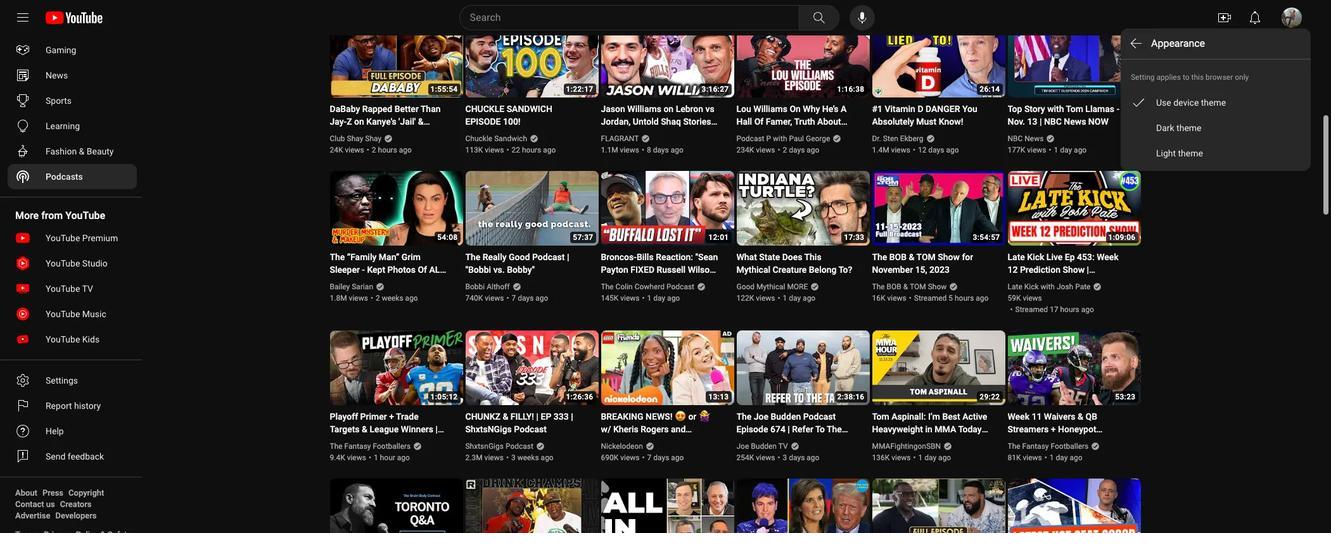 Task type: describe. For each thing, give the bounding box(es) containing it.
136k
[[872, 454, 890, 463]]

| inside the lou williams on why he's a hall of famer, truth about the bubble & allen iverson's influence | ep 29
[[776, 142, 778, 152]]

fantasy inside week 11 waivers & qb streamers + honeypot players | fantasy football 2023 - ep. 1503
[[1044, 437, 1075, 447]]

1 horizontal spatial news
[[1025, 134, 1044, 143]]

1 hour, 9 minutes, 6 seconds element
[[1109, 233, 1136, 242]]

rogers
[[641, 425, 669, 435]]

9.4k
[[330, 454, 345, 463]]

budden inside the joe budden podcast episode 674 | refer to the tag
[[771, 412, 801, 422]]

news inside top story with tom llamas - nov. 13 | nbc news now
[[1064, 117, 1086, 127]]

views for playoff primer + trade targets & league winners | fantasy football 2023 - ep. 1504
[[347, 454, 366, 463]]

3 hours, 16 minutes, 27 seconds element
[[702, 85, 729, 94]]

creature
[[773, 265, 807, 275]]

views for the "family man" grim sleeper - kept photos of all his victims? | mystery & makeup | bailey sarian
[[349, 294, 368, 303]]

29:22
[[980, 393, 1000, 402]]

17 minutes, 33 seconds element
[[844, 233, 865, 242]]

jason williams on lebron vs jordan, untold shaq stories in the nba, & dwight howard gay rumors link
[[601, 103, 719, 152]]

waivers
[[1044, 412, 1076, 422]]

1 hour, 5 minutes, 12 seconds element
[[431, 393, 458, 402]]

dababy
[[330, 104, 360, 114]]

views for dababy rapped better than jay-z on kanye's 'jail' & picked lamelo ball over victor wembanyama
[[345, 146, 364, 155]]

| inside "the really good podcast | "bobbi vs. bobby""
[[567, 252, 569, 262]]

youtube for music
[[46, 309, 80, 319]]

bob for the bob & tom show
[[887, 283, 902, 292]]

1 vertical spatial nbc
[[1008, 134, 1023, 143]]

views for top story with tom llamas - nov. 13 | nbc news now
[[1027, 146, 1047, 155]]

ep inside "breaking news! 😍 or 🙅‍♀️ w/ kheris rogers and pressley hosbach i lego friends podcast ep 13"
[[668, 450, 678, 460]]

chuckle sandwich episode 100! link
[[465, 103, 583, 128]]

primer
[[360, 412, 387, 422]]

| inside broncos-bills reaction: "sean payton fixed russell wilson," bills have "peaked" | colin cowherd nfl
[[678, 278, 680, 288]]

1 day ago for nov.
[[1054, 146, 1087, 155]]

1 hour ago
[[374, 454, 410, 463]]

late for late kick with josh pate
[[1008, 283, 1023, 292]]

the for 54:08 'link'
[[330, 252, 345, 262]]

- inside top story with tom llamas - nov. 13 | nbc news now
[[1117, 104, 1120, 114]]

177k views
[[1008, 146, 1047, 155]]

youtube for kids
[[46, 335, 80, 345]]

footballers for fantasy
[[1051, 442, 1089, 451]]

hours inside 59k views streamed 17 hours ago
[[1060, 305, 1080, 314]]

kick for with
[[1025, 283, 1039, 292]]

days for shaq
[[653, 146, 669, 155]]

1:05:12
[[431, 393, 458, 402]]

1:26:36 link
[[465, 331, 599, 407]]

the fantasy footballers link for football
[[330, 441, 412, 452]]

aspinall:
[[892, 412, 926, 422]]

fantasy up 9.4k views
[[344, 442, 371, 451]]

13 minutes, 13 seconds element
[[709, 393, 729, 402]]

1 vertical spatial bills
[[601, 278, 618, 288]]

nov.
[[1008, 117, 1025, 127]]

podcast p with paul george link
[[737, 133, 831, 144]]

the for 'broncos-bills reaction: "sean payton fixed russell wilson," bills have "peaked" | colin cowherd nfl' link
[[601, 283, 614, 292]]

1:09:06
[[1109, 233, 1136, 242]]

ago for breaking news! 😍 or 🙅‍♀️ w/ kheris rogers and pressley hosbach i lego friends podcast ep 13
[[671, 454, 684, 463]]

ep inside the 'late kick live ep 453: week 12 prediction show | coaching searches | new jp poll | heisman thoughts'
[[1065, 252, 1075, 262]]

tom for the bob & tom show
[[910, 283, 926, 292]]

740k
[[465, 294, 483, 303]]

1:26:36
[[566, 393, 593, 402]]

- inside the "family man" grim sleeper - kept photos of all his victims? | mystery & makeup | bailey sarian
[[362, 265, 365, 275]]

1.8m views
[[330, 294, 368, 303]]

0 vertical spatial bills
[[637, 252, 654, 262]]

0 horizontal spatial sarian
[[352, 283, 373, 292]]

weeks for photos
[[382, 294, 403, 303]]

press
[[42, 489, 63, 498]]

2.3m views
[[465, 454, 504, 463]]

1 day ago for +
[[1050, 454, 1083, 463]]

mystery
[[386, 278, 418, 288]]

use device theme
[[1157, 98, 1226, 108]]

1 for nov.
[[1054, 146, 1058, 155]]

payton
[[601, 265, 629, 275]]

hours down ball
[[378, 146, 397, 155]]

mythical inside good mythical more link
[[757, 283, 785, 292]]

the inside the lou williams on why he's a hall of famer, truth about the bubble & allen iverson's influence | ep 29
[[737, 129, 752, 139]]

colin inside broncos-bills reaction: "sean payton fixed russell wilson," bills have "peaked" | colin cowherd nfl
[[682, 278, 703, 288]]

than
[[421, 104, 441, 114]]

with for lou williams on why he's a hall of famer, truth about the bubble & allen iverson's influence | ep 29
[[773, 134, 787, 143]]

dwight
[[655, 129, 683, 139]]

cowherd inside the colin cowherd podcast link
[[635, 283, 665, 292]]

nbc news
[[1008, 134, 1044, 143]]

the bob & tom show link
[[872, 281, 948, 293]]

top story with tom llamas - nov. 13 | nbc news now
[[1008, 104, 1120, 127]]

- inside week 11 waivers & qb streamers + honeypot players | fantasy football 2023 - ep. 1503
[[1030, 450, 1033, 460]]

12 minutes, 1 second element
[[709, 233, 729, 242]]

theme for dark theme
[[1177, 123, 1202, 133]]

fantasy up 81k views
[[1023, 442, 1049, 451]]

bobbi althoff
[[465, 283, 510, 292]]

& inside playoff primer + trade targets & league winners | fantasy football 2023 - ep. 1504
[[362, 425, 368, 435]]

llamas
[[1086, 104, 1115, 114]]

1504
[[330, 450, 350, 460]]

ago for chunkz & filly! | ep 333 | shxtsngigs podcast
[[541, 454, 554, 463]]

youtube for studio
[[46, 259, 80, 269]]

1.1m
[[601, 146, 618, 155]]

13 inside top story with tom llamas - nov. 13 | nbc news now
[[1028, 117, 1038, 127]]

1 horizontal spatial tv
[[779, 442, 788, 451]]

11
[[1032, 412, 1042, 422]]

streamed 5 hours ago
[[914, 294, 989, 303]]

the fantasy footballers link for fantasy
[[1008, 441, 1090, 452]]

you
[[963, 104, 978, 114]]

views for what state does this mythical creature belong to?
[[756, 294, 775, 303]]

1503
[[1050, 450, 1070, 460]]

ago for week 11 waivers & qb streamers + honeypot players | fantasy football 2023 - ep. 1503
[[1070, 454, 1083, 463]]

week 11 waivers & qb streamers + honeypot players | fantasy football 2023 - ep. 1503 link
[[1008, 411, 1126, 460]]

3 for refer
[[783, 454, 787, 463]]

0 vertical spatial 12
[[918, 146, 927, 155]]

& inside the bob & tom show for november 15, 2023
[[909, 252, 915, 262]]

episode
[[737, 425, 768, 435]]

day for russell
[[654, 294, 665, 303]]

ep inside chunkz & filly! | ep 333 | shxtsngigs podcast
[[541, 412, 552, 422]]

winners
[[401, 425, 433, 435]]

joe inside the joe budden podcast episode 674 | refer to the tag
[[754, 412, 769, 422]]

the right to
[[827, 425, 842, 435]]

sandwich
[[507, 104, 553, 114]]

footballers for football
[[373, 442, 411, 451]]

chuckle
[[465, 104, 505, 114]]

the fantasy footballers for fantasy
[[1008, 442, 1089, 451]]

wembanyama
[[356, 142, 412, 152]]

views inside 59k views streamed 17 hours ago
[[1023, 294, 1042, 303]]

tag
[[737, 437, 751, 447]]

views for lou williams on why he's a hall of famer, truth about the bubble & allen iverson's influence | ep 29
[[756, 146, 775, 155]]

show for the bob & tom show
[[928, 283, 947, 292]]

100!
[[503, 117, 521, 127]]

views for tom aspinall: i'm best active heavyweight in mma today | the mma hour
[[892, 454, 911, 463]]

234k
[[737, 146, 754, 155]]

the for 2:38:16 link
[[737, 412, 752, 422]]

views for week 11 waivers & qb streamers + honeypot players | fantasy football 2023 - ep. 1503
[[1023, 454, 1042, 463]]

views for broncos-bills reaction: "sean payton fixed russell wilson," bills have "peaked" | colin cowherd nfl
[[621, 294, 640, 303]]

1 day ago for in
[[919, 454, 951, 463]]

| inside playoff primer + trade targets & league winners | fantasy football 2023 - ep. 1504
[[436, 425, 438, 435]]

podcast inside the joe budden podcast episode 674 | refer to the tag
[[803, 412, 836, 422]]

learning
[[46, 121, 80, 131]]

1 hour, 22 minutes, 17 seconds element
[[566, 85, 593, 94]]

ago for tom aspinall: i'm best active heavyweight in mma today | the mma hour
[[939, 454, 951, 463]]

russell
[[657, 265, 686, 275]]

appearance
[[1151, 37, 1205, 49]]

day for belong
[[789, 294, 801, 303]]

in inside tom aspinall: i'm best active heavyweight in mma today | the mma hour
[[926, 425, 933, 435]]

vitamin
[[885, 104, 916, 114]]

0 horizontal spatial news
[[46, 70, 68, 80]]

theme for light theme
[[1178, 148, 1203, 158]]

on
[[790, 104, 801, 114]]

what
[[737, 252, 757, 262]]

hours right 5
[[955, 294, 974, 303]]

bobby"
[[507, 265, 535, 275]]

playoff primer + trade targets & league winners | fantasy football 2023 - ep. 1504 link
[[330, 411, 448, 460]]

hosbach
[[637, 437, 672, 447]]

youtube for tv
[[46, 284, 80, 294]]

creators link
[[60, 499, 92, 511]]

& inside chunkz & filly! | ep 333 | shxtsngigs podcast
[[503, 412, 508, 422]]

photos
[[388, 265, 416, 275]]

57:37 link
[[465, 171, 599, 247]]

shaq
[[661, 117, 681, 127]]

premium
[[82, 233, 118, 243]]

late kick with josh pate link
[[1008, 281, 1092, 293]]

jason
[[601, 104, 625, 114]]

2023 inside the bob & tom show for november 15, 2023
[[930, 265, 950, 275]]

views for breaking news! 😍 or 🙅‍♀️ w/ kheris rogers and pressley hosbach i lego friends podcast ep 13
[[621, 454, 640, 463]]

of inside the "family man" grim sleeper - kept photos of all his victims? | mystery & makeup | bailey sarian
[[418, 265, 427, 275]]

| inside the joe budden podcast episode 674 | refer to the tag
[[788, 425, 790, 435]]

ago for top story with tom llamas - nov. 13 | nbc news now
[[1074, 146, 1087, 155]]

2:38:16
[[837, 393, 865, 402]]

top story with tom llamas - nov. 13 | nbc news now link
[[1008, 103, 1126, 128]]

days for of
[[789, 146, 805, 155]]

& inside dababy rapped better than jay-z on kanye's 'jail' & picked lamelo ball over victor wembanyama
[[418, 117, 424, 127]]

12 inside the 'late kick live ep 453: week 12 prediction show | coaching searches | new jp poll | heisman thoughts'
[[1008, 265, 1018, 275]]

ago for dababy rapped better than jay-z on kanye's 'jail' & picked lamelo ball over victor wembanyama
[[399, 146, 412, 155]]

1 for russell
[[647, 294, 652, 303]]

136k views
[[872, 454, 911, 463]]

ago right 5
[[976, 294, 989, 303]]

football inside playoff primer + trade targets & league winners | fantasy football 2023 - ep. 1504
[[363, 437, 395, 447]]

about inside the lou williams on why he's a hall of famer, truth about the bubble & allen iverson's influence | ep 29
[[818, 117, 841, 127]]

famer,
[[766, 117, 792, 127]]

the for week 11 waivers & qb streamers + honeypot players | fantasy football 2023 - ep. 1503 link
[[1008, 442, 1021, 451]]

on inside jason williams on lebron vs jordan, untold shaq stories in the nba, & dwight howard gay rumors
[[664, 104, 674, 114]]

13 inside "breaking news! 😍 or 🙅‍♀️ w/ kheris rogers and pressley hosbach i lego friends podcast ep 13"
[[680, 450, 690, 460]]

ago for the joe budden podcast episode 674 | refer to the tag
[[807, 454, 820, 463]]

about inside about press copyright contact us creators advertise developers
[[15, 489, 37, 498]]

16k views
[[872, 294, 907, 303]]

the "family man" grim sleeper - kept photos of all his victims? | mystery & makeup | bailey sarian
[[330, 252, 445, 300]]

targets
[[330, 425, 360, 435]]

1 vertical spatial mma
[[890, 437, 911, 447]]

bailey inside the "family man" grim sleeper - kept photos of all his victims? | mystery & makeup | bailey sarian
[[368, 290, 392, 300]]

podcast inside "the really good podcast | "bobbi vs. bobby""
[[532, 252, 565, 262]]

26 minutes, 14 seconds element
[[980, 85, 1000, 94]]

3 for shxtsngigs
[[511, 454, 516, 463]]

kanye's
[[366, 117, 396, 127]]

his
[[330, 278, 343, 288]]

1 for in
[[919, 454, 923, 463]]

views for chuckle sandwich episode 100!
[[485, 146, 504, 155]]

about press copyright contact us creators advertise developers
[[15, 489, 104, 521]]

howard
[[685, 129, 716, 139]]

1 shay from the left
[[347, 134, 363, 143]]

hour
[[913, 437, 933, 447]]

29:22 link
[[872, 331, 1005, 407]]

1 horizontal spatial good
[[737, 283, 755, 292]]

streamers
[[1008, 425, 1049, 435]]

live
[[1047, 252, 1063, 262]]

0 vertical spatial mma
[[935, 425, 956, 435]]

in inside jason williams on lebron vs jordan, untold shaq stories in the nba, & dwight howard gay rumors
[[601, 129, 608, 139]]

advertise
[[15, 511, 50, 521]]

developers
[[55, 511, 97, 521]]

1 for +
[[1050, 454, 1054, 463]]

views for #1 vitamin d danger you absolutely must know!
[[891, 146, 911, 155]]

0 horizontal spatial bailey
[[330, 283, 350, 292]]

- inside playoff primer + trade targets & league winners | fantasy football 2023 - ep. 1504
[[420, 437, 423, 447]]

the joe budden podcast episode 674 | refer to the tag
[[737, 412, 842, 447]]

good inside "the really good podcast | "bobbi vs. bobby""
[[509, 252, 530, 262]]

1 vertical spatial joe
[[737, 442, 749, 451]]

ago for what state does this mythical creature belong to?
[[803, 294, 816, 303]]

sarian inside the "family man" grim sleeper - kept photos of all his victims? | mystery & makeup | bailey sarian
[[394, 290, 420, 300]]

2023 inside playoff primer + trade targets & league winners | fantasy football 2023 - ep. 1504
[[398, 437, 418, 447]]

honeypot
[[1058, 425, 1097, 435]]

| inside top story with tom llamas - nov. 13 | nbc news now
[[1040, 117, 1042, 127]]

1 day ago for russell
[[647, 294, 680, 303]]

youtube up "youtube premium" on the left of page
[[65, 210, 105, 222]]

24k views
[[330, 146, 364, 155]]

kheris
[[613, 425, 639, 435]]

3:54:57
[[973, 233, 1000, 242]]

26:14
[[980, 85, 1000, 94]]

ago for playoff primer + trade targets & league winners | fantasy football 2023 - ep. 1504
[[397, 454, 410, 463]]

1 hour, 55 minutes, 54 seconds element
[[431, 85, 458, 94]]

z
[[347, 117, 352, 127]]

i
[[675, 437, 677, 447]]

days for refer
[[789, 454, 805, 463]]



Task type: locate. For each thing, give the bounding box(es) containing it.
kick right poll
[[1025, 283, 1039, 292]]

Search text field
[[470, 10, 796, 26]]

mmafightingonsbn
[[872, 442, 941, 451]]

ago for broncos-bills reaction: "sean payton fixed russell wilson," bills have "peaked" | colin cowherd nfl
[[667, 294, 680, 303]]

bob inside the bob & tom show for november 15, 2023
[[890, 252, 907, 262]]

1 vertical spatial ep
[[668, 450, 678, 460]]

avatar image image
[[1282, 8, 1302, 28]]

views down bailey sarian link
[[349, 294, 368, 303]]

1 horizontal spatial 13
[[1028, 117, 1038, 127]]

0 horizontal spatial on
[[354, 117, 364, 127]]

mma
[[935, 425, 956, 435], [890, 437, 911, 447]]

theme
[[1201, 98, 1226, 108], [1177, 123, 1202, 133], [1178, 148, 1203, 158]]

2 the fantasy footballers from the left
[[1008, 442, 1089, 451]]

refer
[[792, 425, 814, 435]]

0 horizontal spatial football
[[363, 437, 395, 447]]

in down i'm
[[926, 425, 933, 435]]

1 day ago down the honeypot in the bottom right of the page
[[1050, 454, 1083, 463]]

29 minutes, 22 seconds element
[[980, 393, 1000, 402]]

views for the bob & tom show for november 15, 2023
[[887, 294, 907, 303]]

mythical inside what state does this mythical creature belong to?
[[737, 265, 771, 275]]

podcast up to
[[803, 412, 836, 422]]

0 vertical spatial 7
[[512, 294, 516, 303]]

0 vertical spatial with
[[1048, 104, 1064, 114]]

2 footballers from the left
[[1051, 442, 1089, 451]]

with inside top story with tom llamas - nov. 13 | nbc news now
[[1048, 104, 1064, 114]]

1 vertical spatial show
[[1063, 265, 1085, 275]]

day down more in the bottom of the page
[[789, 294, 801, 303]]

footballers
[[373, 442, 411, 451], [1051, 442, 1089, 451]]

man"
[[379, 252, 399, 262]]

williams for shaq
[[628, 104, 662, 114]]

ago right the 22
[[543, 146, 556, 155]]

"sean
[[695, 252, 718, 262]]

views for chunkz & filly! | ep 333 | shxtsngigs podcast
[[485, 454, 504, 463]]

1 vertical spatial 2023
[[398, 437, 418, 447]]

days
[[653, 146, 669, 155], [789, 146, 805, 155], [929, 146, 945, 155], [518, 294, 534, 303], [654, 454, 669, 463], [789, 454, 805, 463]]

1 football from the left
[[363, 437, 395, 447]]

0 horizontal spatial 3
[[511, 454, 516, 463]]

jason williams on lebron vs jordan, untold shaq stories in the nba, & dwight howard gay rumors
[[601, 104, 716, 152]]

broncos-bills reaction: "sean payton fixed russell wilson," bills have "peaked" | colin cowherd nfl link
[[601, 251, 719, 300]]

williams inside the lou williams on why he's a hall of famer, truth about the bubble & allen iverson's influence | ep 29
[[754, 104, 788, 114]]

1 horizontal spatial weeks
[[517, 454, 539, 463]]

pressley
[[601, 437, 635, 447]]

the for 3:54:57 link
[[872, 252, 887, 262]]

of left all
[[418, 265, 427, 275]]

podcast p with paul george
[[737, 134, 830, 143]]

2 3 from the left
[[783, 454, 787, 463]]

days down hosbach
[[654, 454, 669, 463]]

podcast inside the colin cowherd podcast link
[[667, 283, 695, 292]]

makeup
[[330, 290, 362, 300]]

177k
[[1008, 146, 1025, 155]]

breaking
[[601, 412, 644, 422]]

nbc inside top story with tom llamas - nov. 13 | nbc news now
[[1044, 117, 1062, 127]]

the fantasy footballers link up 81k views
[[1008, 441, 1090, 452]]

0 vertical spatial show
[[938, 252, 960, 262]]

podcast inside chunkz & filly! | ep 333 | shxtsngigs podcast
[[514, 425, 547, 435]]

1 horizontal spatial nbc
[[1044, 117, 1062, 127]]

| inside tom aspinall: i'm best active heavyweight in mma today | the mma hour
[[984, 425, 986, 435]]

show inside the bob & tom show for november 15, 2023
[[938, 252, 960, 262]]

day for +
[[1056, 454, 1068, 463]]

nbc down "story"
[[1044, 117, 1062, 127]]

cowherd inside broncos-bills reaction: "sean payton fixed russell wilson," bills have "peaked" | colin cowherd nfl
[[601, 290, 636, 300]]

1:05:12 link
[[330, 331, 463, 407]]

days for know!
[[929, 146, 945, 155]]

None search field
[[436, 5, 842, 30]]

day down "peaked" at bottom
[[654, 294, 665, 303]]

tom down 15,
[[910, 283, 926, 292]]

1 horizontal spatial mma
[[935, 425, 956, 435]]

0 horizontal spatial 7 days ago
[[512, 294, 548, 303]]

with right p at top right
[[773, 134, 787, 143]]

0 vertical spatial 2023
[[930, 265, 950, 275]]

of right hall
[[755, 117, 764, 127]]

15,
[[915, 265, 928, 275]]

1 late from the top
[[1008, 252, 1025, 262]]

+ up league
[[389, 412, 394, 422]]

2 horizontal spatial news
[[1064, 117, 1086, 127]]

with for late kick live ep 453: week 12 prediction show | coaching searches | new jp poll | heisman thoughts
[[1041, 283, 1055, 292]]

ago down know!
[[946, 146, 959, 155]]

heisman
[[1030, 290, 1065, 300]]

1 3 from the left
[[511, 454, 516, 463]]

54 minutes, 8 seconds element
[[437, 233, 458, 242]]

1 for league
[[374, 454, 378, 463]]

fantasy down targets
[[330, 437, 361, 447]]

ago down i
[[671, 454, 684, 463]]

nickelodeon link
[[601, 441, 644, 452]]

1 vertical spatial streamed
[[1016, 305, 1048, 314]]

2023 inside week 11 waivers & qb streamers + honeypot players | fantasy football 2023 - ep. 1503
[[1008, 450, 1028, 460]]

advertise link
[[15, 511, 50, 522]]

better
[[395, 104, 419, 114]]

jp
[[1111, 278, 1122, 288]]

8
[[647, 146, 651, 155]]

tv up music
[[82, 284, 93, 294]]

show inside the 'late kick live ep 453: week 12 prediction show | coaching searches | new jp poll | heisman thoughts'
[[1063, 265, 1085, 275]]

0 vertical spatial on
[[664, 104, 674, 114]]

1 vertical spatial week
[[1008, 412, 1030, 422]]

the for 'the bob & tom show for november 15, 2023' link
[[872, 283, 885, 292]]

2 vertical spatial with
[[1041, 283, 1055, 292]]

views down 'good mythical more'
[[756, 294, 775, 303]]

views right 81k
[[1023, 454, 1042, 463]]

1 horizontal spatial 2023
[[930, 265, 950, 275]]

ago for the "family man" grim sleeper - kept photos of all his victims? | mystery & makeup | bailey sarian
[[405, 294, 418, 303]]

1 vertical spatial good
[[737, 283, 755, 292]]

2 shay from the left
[[365, 134, 382, 143]]

1 horizontal spatial the fantasy footballers
[[1008, 442, 1089, 451]]

on inside dababy rapped better than jay-z on kanye's 'jail' & picked lamelo ball over victor wembanyama
[[354, 117, 364, 127]]

0 vertical spatial weeks
[[382, 294, 403, 303]]

2 vertical spatial theme
[[1178, 148, 1203, 158]]

ago down 'mystery'
[[405, 294, 418, 303]]

1 day ago down more in the bottom of the page
[[783, 294, 816, 303]]

feedback
[[68, 452, 104, 462]]

joe up 254k
[[737, 442, 749, 451]]

ep. inside playoff primer + trade targets & league winners | fantasy football 2023 - ep. 1504
[[425, 437, 438, 447]]

1 vertical spatial news
[[1064, 117, 1086, 127]]

views down p at top right
[[756, 146, 775, 155]]

ago for #1 vitamin d danger you absolutely must know!
[[946, 146, 959, 155]]

the "family man" grim sleeper - kept photos of all his victims? | mystery & makeup | bailey sarian link
[[330, 251, 448, 300]]

tom inside the bob & tom show for november 15, 2023
[[917, 252, 936, 262]]

more
[[787, 283, 808, 292]]

42 minutes, 52 seconds element
[[1115, 85, 1136, 94]]

1 vertical spatial 13
[[680, 450, 690, 460]]

truth
[[794, 117, 815, 127]]

1 vertical spatial of
[[418, 265, 427, 275]]

2023
[[930, 265, 950, 275], [398, 437, 418, 447], [1008, 450, 1028, 460]]

0 horizontal spatial tv
[[82, 284, 93, 294]]

0 horizontal spatial 12
[[918, 146, 927, 155]]

2 late from the top
[[1008, 283, 1023, 292]]

7 days ago for bobby"
[[512, 294, 548, 303]]

1 hour, 16 minutes, 38 seconds element
[[837, 85, 865, 94]]

league
[[370, 425, 399, 435]]

mythical up 122k views at right bottom
[[757, 283, 785, 292]]

1 footballers from the left
[[373, 442, 411, 451]]

2 for ball
[[372, 146, 376, 155]]

mma down best
[[935, 425, 956, 435]]

day down top story with tom llamas - nov. 13 | nbc news now link
[[1060, 146, 1072, 155]]

with right "story"
[[1048, 104, 1064, 114]]

show up streamed 5 hours ago
[[928, 283, 947, 292]]

1 horizontal spatial 7 days ago
[[647, 454, 684, 463]]

views down coaching
[[1023, 294, 1042, 303]]

joe
[[754, 412, 769, 422], [737, 442, 749, 451]]

podcast down hosbach
[[633, 450, 665, 460]]

podcast up 3 weeks ago
[[506, 442, 534, 451]]

theme right 'light'
[[1178, 148, 1203, 158]]

#1
[[872, 104, 883, 114]]

ago for the really good podcast | "bobbi vs. bobby"
[[536, 294, 548, 303]]

tom up the heavyweight
[[872, 412, 890, 422]]

the colin cowherd podcast
[[601, 283, 695, 292]]

0 vertical spatial joe
[[754, 412, 769, 422]]

81k
[[1008, 454, 1021, 463]]

53 minutes, 23 seconds element
[[1115, 393, 1136, 402]]

show up searches
[[1063, 265, 1085, 275]]

josh
[[1057, 283, 1074, 292]]

tom inside top story with tom llamas - nov. 13 | nbc news now
[[1066, 104, 1084, 114]]

ago down ball
[[399, 146, 412, 155]]

pate
[[1075, 283, 1091, 292]]

flagrant
[[601, 134, 639, 143]]

on up shaq
[[664, 104, 674, 114]]

podcast inside "breaking news! 😍 or 🙅‍♀️ w/ kheris rogers and pressley hosbach i lego friends podcast ep 13"
[[633, 450, 665, 460]]

ago inside 59k views streamed 17 hours ago
[[1082, 305, 1094, 314]]

day for nov.
[[1060, 146, 1072, 155]]

1 vertical spatial 12
[[1008, 265, 1018, 275]]

views down 'chuckle sandwich'
[[485, 146, 504, 155]]

the up "bobbi
[[465, 252, 481, 262]]

0 horizontal spatial shay
[[347, 134, 363, 143]]

williams up famer,
[[754, 104, 788, 114]]

1 horizontal spatial shay
[[365, 134, 382, 143]]

1 horizontal spatial about
[[818, 117, 841, 127]]

122k
[[737, 294, 754, 303]]

7 days ago down i
[[647, 454, 684, 463]]

7 days ago down the bobby"
[[512, 294, 548, 303]]

0 horizontal spatial the fantasy footballers link
[[330, 441, 412, 452]]

the fantasy footballers link
[[330, 441, 412, 452], [1008, 441, 1090, 452]]

0 vertical spatial bob
[[890, 252, 907, 262]]

1 day ago down top story with tom llamas - nov. 13 | nbc news now link
[[1054, 146, 1087, 155]]

the up 81k
[[1008, 442, 1021, 451]]

story
[[1025, 104, 1045, 114]]

sarian up 1.8m views
[[352, 283, 373, 292]]

the up sleeper
[[330, 252, 345, 262]]

bailey down victims?
[[368, 290, 392, 300]]

1 horizontal spatial the fantasy footballers link
[[1008, 441, 1090, 452]]

0 vertical spatial ep
[[1065, 252, 1075, 262]]

1 horizontal spatial tom
[[1066, 104, 1084, 114]]

0 horizontal spatial of
[[418, 265, 427, 275]]

1 the fantasy footballers from the left
[[330, 442, 411, 451]]

3 down joe budden tv link
[[783, 454, 787, 463]]

234k views
[[737, 146, 775, 155]]

ago down "peaked" at bottom
[[667, 294, 680, 303]]

1 day ago down "peaked" at bottom
[[647, 294, 680, 303]]

0 vertical spatial 7 days ago
[[512, 294, 548, 303]]

tom inside tom aspinall: i'm best active heavyweight in mma today | the mma hour
[[872, 412, 890, 422]]

tom up 15,
[[917, 252, 936, 262]]

1 down the colin cowherd podcast link
[[647, 294, 652, 303]]

views for the joe budden podcast episode 674 | refer to the tag
[[756, 454, 775, 463]]

beauty
[[87, 146, 114, 157]]

late for late kick live ep 453: week 12 prediction show | coaching searches | new jp poll | heisman thoughts
[[1008, 252, 1025, 262]]

1 for belong
[[783, 294, 787, 303]]

0 vertical spatial budden
[[771, 412, 801, 422]]

1.4m
[[872, 146, 889, 155]]

views down dr. sten ekberg link at the right top of page
[[891, 146, 911, 155]]

1 horizontal spatial on
[[664, 104, 674, 114]]

views for the really good podcast | "bobbi vs. bobby"
[[485, 294, 504, 303]]

copyright
[[68, 489, 104, 498]]

youtube tv link
[[8, 276, 137, 302], [8, 276, 137, 302]]

kick up 'prediction'
[[1027, 252, 1045, 262]]

know!
[[939, 117, 964, 127]]

1 vertical spatial budden
[[751, 442, 777, 451]]

26:14 link
[[872, 23, 1005, 99]]

1 hour, 26 minutes, 36 seconds element
[[566, 393, 593, 402]]

week inside the 'late kick live ep 453: week 12 prediction show | coaching searches | new jp poll | heisman thoughts'
[[1097, 252, 1119, 262]]

ago for lou williams on why he's a hall of famer, truth about the bubble & allen iverson's influence | ep 29
[[807, 146, 820, 155]]

the inside the "family man" grim sleeper - kept photos of all his victims? | mystery & makeup | bailey sarian
[[330, 252, 345, 262]]

youtube kids link
[[8, 327, 137, 352], [8, 327, 137, 352]]

113k views
[[465, 146, 504, 155]]

ago down george
[[807, 146, 820, 155]]

of inside the lou williams on why he's a hall of famer, truth about the bubble & allen iverson's influence | ep 29
[[755, 117, 764, 127]]

1 horizontal spatial +
[[1051, 425, 1056, 435]]

0 vertical spatial ep
[[780, 142, 791, 152]]

1 vertical spatial ep
[[541, 412, 552, 422]]

ago for jason williams on lebron vs jordan, untold shaq stories in the nba, & dwight howard gay rumors
[[671, 146, 684, 155]]

2 horizontal spatial 2023
[[1008, 450, 1028, 460]]

ago down more in the bottom of the page
[[803, 294, 816, 303]]

good mythical more link
[[737, 281, 809, 293]]

the for 'playoff primer + trade targets & league winners | fantasy football 2023 - ep. 1504' link
[[330, 442, 343, 451]]

2 for |
[[376, 294, 380, 303]]

0 vertical spatial about
[[818, 117, 841, 127]]

days down must
[[929, 146, 945, 155]]

+ inside week 11 waivers & qb streamers + honeypot players | fantasy football 2023 - ep. 1503
[[1051, 425, 1056, 435]]

the for "57:37" link
[[465, 252, 481, 262]]

0 horizontal spatial 7
[[512, 294, 516, 303]]

& inside week 11 waivers & qb streamers + honeypot players | fantasy football 2023 - ep. 1503
[[1078, 412, 1084, 422]]

ago down top story with tom llamas - nov. 13 | nbc news now link
[[1074, 146, 1087, 155]]

news left now
[[1064, 117, 1086, 127]]

0 vertical spatial kick
[[1027, 252, 1045, 262]]

7 for rogers
[[647, 454, 652, 463]]

2 vertical spatial news
[[1025, 134, 1044, 143]]

& inside the "family man" grim sleeper - kept photos of all his victims? | mystery & makeup | bailey sarian
[[420, 278, 426, 288]]

ago down thoughts on the bottom right of the page
[[1082, 305, 1094, 314]]

2023 right 15,
[[930, 265, 950, 275]]

0 horizontal spatial weeks
[[382, 294, 403, 303]]

ep left 29
[[780, 142, 791, 152]]

& inside jason williams on lebron vs jordan, untold shaq stories in the nba, & dwight howard gay rumors
[[647, 129, 653, 139]]

ep down i
[[668, 450, 678, 460]]

streamed down 59k
[[1016, 305, 1048, 314]]

chuckle sandwich
[[465, 134, 527, 143]]

use device theme link
[[1121, 90, 1311, 115], [1121, 90, 1311, 115]]

youtube up youtube tv
[[46, 259, 80, 269]]

setting applies to this browser only link
[[1121, 65, 1311, 90], [1121, 65, 1311, 90]]

williams for of
[[754, 104, 788, 114]]

vs
[[706, 104, 715, 114]]

bob for the bob & tom show for november 15, 2023
[[890, 252, 907, 262]]

1 horizontal spatial 7
[[647, 454, 652, 463]]

0 horizontal spatial williams
[[628, 104, 662, 114]]

what state does this mythical creature belong to?
[[737, 252, 853, 275]]

& inside the lou williams on why he's a hall of famer, truth about the bubble & allen iverson's influence | ep 29
[[784, 129, 789, 139]]

0 horizontal spatial colin
[[616, 283, 633, 292]]

of
[[755, 117, 764, 127], [418, 265, 427, 275]]

paul
[[789, 134, 804, 143]]

and
[[671, 425, 686, 435]]

podcast inside shxtsngigs podcast link
[[506, 442, 534, 451]]

1 vertical spatial mythical
[[757, 283, 785, 292]]

weeks
[[382, 294, 403, 303], [517, 454, 539, 463]]

budden up 254k views
[[751, 442, 777, 451]]

12:01 link
[[601, 171, 734, 247]]

the fantasy footballers up hour
[[330, 442, 411, 451]]

views for jason williams on lebron vs jordan, untold shaq stories in the nba, & dwight howard gay rumors
[[620, 146, 639, 155]]

kick for live
[[1027, 252, 1045, 262]]

1 vertical spatial 7 days ago
[[647, 454, 684, 463]]

tom for the bob & tom show for november 15, 2023
[[917, 252, 936, 262]]

williams inside jason williams on lebron vs jordan, untold shaq stories in the nba, & dwight howard gay rumors
[[628, 104, 662, 114]]

football inside week 11 waivers & qb streamers + honeypot players | fantasy football 2023 - ep. 1503
[[1077, 437, 1109, 447]]

joe up episode
[[754, 412, 769, 422]]

3:54:57 link
[[872, 171, 1005, 247]]

views right 9.4k
[[347, 454, 366, 463]]

youtube studio link
[[8, 251, 137, 276], [8, 251, 137, 276]]

weeks for shxtsngigs
[[517, 454, 539, 463]]

week inside week 11 waivers & qb streamers + honeypot players | fantasy football 2023 - ep. 1503
[[1008, 412, 1030, 422]]

1 horizontal spatial in
[[926, 425, 933, 435]]

shxtsngigs podcast
[[465, 442, 534, 451]]

thoughts
[[1067, 290, 1105, 300]]

1 horizontal spatial week
[[1097, 252, 1119, 262]]

days down refer
[[789, 454, 805, 463]]

0 horizontal spatial tom
[[872, 412, 890, 422]]

0 vertical spatial week
[[1097, 252, 1119, 262]]

1 williams from the left
[[628, 104, 662, 114]]

late inside the 'late kick live ep 453: week 12 prediction show | coaching searches | new jp poll | heisman thoughts'
[[1008, 252, 1025, 262]]

views down shxtsngigs podcast
[[485, 454, 504, 463]]

53:23 link
[[1008, 331, 1141, 407]]

0 vertical spatial streamed
[[914, 294, 947, 303]]

podcast inside podcast p with paul george link
[[737, 134, 765, 143]]

the fantasy footballers up 81k views
[[1008, 442, 1089, 451]]

week
[[1097, 252, 1119, 262], [1008, 412, 1030, 422]]

ball
[[391, 129, 405, 139]]

about down he's
[[818, 117, 841, 127]]

7 days ago for rogers
[[647, 454, 684, 463]]

podcast down filly!
[[514, 425, 547, 435]]

the inside "the really good podcast | "bobbi vs. bobby""
[[465, 252, 481, 262]]

the inside tom aspinall: i'm best active heavyweight in mma today | the mma hour
[[872, 437, 887, 447]]

122k views
[[737, 294, 775, 303]]

2 the fantasy footballers link from the left
[[1008, 441, 1090, 452]]

1 down good mythical more link at bottom
[[783, 294, 787, 303]]

poll
[[1008, 290, 1023, 300]]

2 hours, 38 minutes, 16 seconds element
[[837, 393, 865, 402]]

ep inside the lou williams on why he's a hall of famer, truth about the bubble & allen iverson's influence | ep 29
[[780, 142, 791, 152]]

sports link
[[8, 88, 137, 113], [8, 88, 137, 113]]

day for in
[[925, 454, 937, 463]]

bob up november
[[890, 252, 907, 262]]

help link
[[8, 419, 137, 444], [8, 419, 137, 444]]

football down league
[[363, 437, 395, 447]]

football down the honeypot in the bottom right of the page
[[1077, 437, 1109, 447]]

0 vertical spatial good
[[509, 252, 530, 262]]

ekberg
[[900, 134, 924, 143]]

1 horizontal spatial footballers
[[1051, 442, 1089, 451]]

3 hours, 54 minutes, 57 seconds element
[[973, 233, 1000, 242]]

0 horizontal spatial about
[[15, 489, 37, 498]]

0 vertical spatial in
[[601, 129, 608, 139]]

1 the fantasy footballers link from the left
[[330, 441, 412, 452]]

ago down the really good podcast | "bobbi vs. bobby" 'link'
[[536, 294, 548, 303]]

1 vertical spatial 7
[[647, 454, 652, 463]]

influence
[[737, 142, 773, 152]]

| inside week 11 waivers & qb streamers + honeypot players | fantasy football 2023 - ep. 1503
[[1039, 437, 1042, 447]]

0 vertical spatial +
[[389, 412, 394, 422]]

1 day ago down the hour
[[919, 454, 951, 463]]

0 horizontal spatial mma
[[890, 437, 911, 447]]

1 down the hour
[[919, 454, 923, 463]]

days down paul
[[789, 146, 805, 155]]

youtube for premium
[[46, 233, 80, 243]]

streamed inside 59k views streamed 17 hours ago
[[1016, 305, 1048, 314]]

0 vertical spatial news
[[46, 70, 68, 80]]

1 vertical spatial on
[[354, 117, 364, 127]]

ago for chuckle sandwich episode 100!
[[543, 146, 556, 155]]

hall
[[737, 117, 752, 127]]

w/
[[601, 425, 611, 435]]

2 williams from the left
[[754, 104, 788, 114]]

or
[[688, 412, 697, 422]]

hours right the 22
[[522, 146, 541, 155]]

week 11 waivers & qb streamers + honeypot players | fantasy football 2023 - ep. 1503
[[1008, 412, 1109, 460]]

0 horizontal spatial +
[[389, 412, 394, 422]]

news up 177k views
[[1025, 134, 1044, 143]]

1 vertical spatial tom
[[910, 283, 926, 292]]

1 day ago
[[1054, 146, 1087, 155], [647, 294, 680, 303], [783, 294, 816, 303], [919, 454, 951, 463], [1050, 454, 1083, 463]]

1 horizontal spatial streamed
[[1016, 305, 1048, 314]]

0 horizontal spatial the fantasy footballers
[[330, 442, 411, 451]]

he's
[[822, 104, 839, 114]]

the inside the bob & tom show for november 15, 2023
[[872, 252, 887, 262]]

1 vertical spatial with
[[773, 134, 787, 143]]

fashion & beauty
[[46, 146, 114, 157]]

1 day ago for belong
[[783, 294, 816, 303]]

fixed
[[631, 265, 655, 275]]

0 horizontal spatial streamed
[[914, 294, 947, 303]]

1 right 81k views
[[1050, 454, 1054, 463]]

footballers up 1 hour ago
[[373, 442, 411, 451]]

2 football from the left
[[1077, 437, 1109, 447]]

1 vertical spatial bob
[[887, 283, 902, 292]]

2023 down the winners
[[398, 437, 418, 447]]

to?
[[839, 265, 853, 275]]

0 horizontal spatial 13
[[680, 450, 690, 460]]

bailey up the 1.8m
[[330, 283, 350, 292]]

2 for bubble
[[783, 146, 787, 155]]

0 vertical spatial theme
[[1201, 98, 1226, 108]]

254k views
[[737, 454, 775, 463]]

broncos-
[[601, 252, 637, 262]]

days for bobby"
[[518, 294, 534, 303]]

1 horizontal spatial ep.
[[1035, 450, 1048, 460]]

trade
[[396, 412, 419, 422]]

youtube left kids
[[46, 335, 80, 345]]

1 horizontal spatial football
[[1077, 437, 1109, 447]]

1 vertical spatial kick
[[1025, 283, 1039, 292]]

lebron
[[676, 104, 703, 114]]

7 right 740k views
[[512, 294, 516, 303]]

+ inside playoff primer + trade targets & league winners | fantasy football 2023 - ep. 1504
[[389, 412, 394, 422]]

bailey
[[330, 283, 350, 292], [368, 290, 392, 300]]

day
[[1060, 146, 1072, 155], [654, 294, 665, 303], [789, 294, 801, 303], [925, 454, 937, 463], [1056, 454, 1068, 463]]

0 horizontal spatial joe
[[737, 442, 749, 451]]

1 horizontal spatial colin
[[682, 278, 703, 288]]

day down the hour
[[925, 454, 937, 463]]

budden up 674
[[771, 412, 801, 422]]

the fantasy footballers for football
[[330, 442, 411, 451]]

ep. inside week 11 waivers & qb streamers + honeypot players | fantasy football 2023 - ep. 1503
[[1035, 450, 1048, 460]]

does
[[782, 252, 803, 262]]

1 horizontal spatial bills
[[637, 252, 654, 262]]

bob up 16k views
[[887, 283, 902, 292]]

7 for bobby"
[[512, 294, 516, 303]]

show for the bob & tom show for november 15, 2023
[[938, 252, 960, 262]]

57 minutes, 37 seconds element
[[573, 233, 593, 242]]

0 vertical spatial late
[[1008, 252, 1025, 262]]

youtube up youtube music
[[46, 284, 80, 294]]

fantasy inside playoff primer + trade targets & league winners | fantasy football 2023 - ep. 1504
[[330, 437, 361, 447]]

good up the bobby"
[[509, 252, 530, 262]]

1 horizontal spatial ep
[[1065, 252, 1075, 262]]

1 horizontal spatial 3
[[783, 454, 787, 463]]

days down the bobby"
[[518, 294, 534, 303]]

days for rogers
[[654, 454, 669, 463]]

views down club shay shay on the top left
[[345, 146, 364, 155]]

kick inside the 'late kick live ep 453: week 12 prediction show | coaching searches | new jp poll | heisman thoughts'
[[1027, 252, 1045, 262]]



Task type: vqa. For each thing, say whether or not it's contained in the screenshot.


